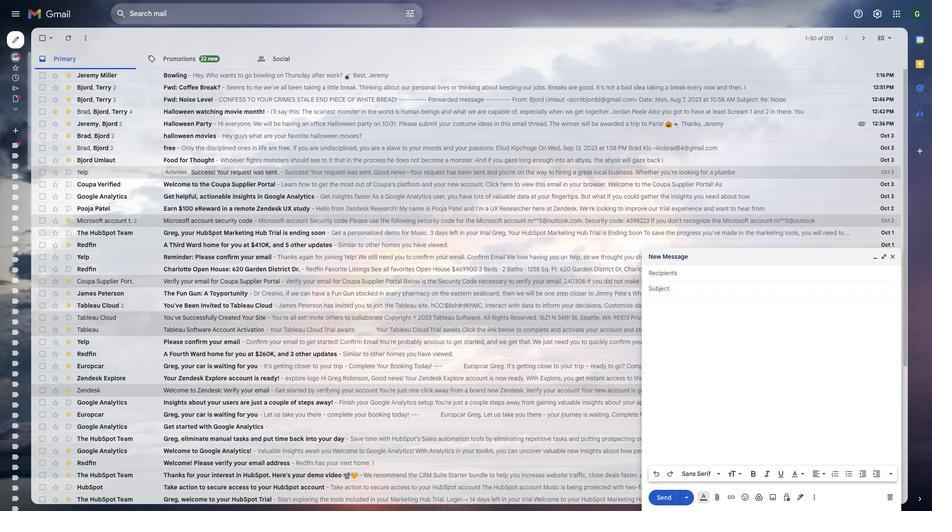 Task type: vqa. For each thing, say whether or not it's contained in the screenshot.
36th row
yes



Task type: locate. For each thing, give the bounding box(es) containing it.
your right "finish"
[[357, 399, 369, 407]]

34 ͏ from the left
[[425, 459, 427, 467]]

go
[[716, 265, 724, 273]]

17 ͏ from the left
[[399, 459, 401, 467]]

a for third
[[164, 241, 168, 249]]

microsoft
[[77, 217, 103, 225], [164, 217, 190, 225], [259, 217, 285, 225], [477, 217, 503, 225], [723, 217, 749, 225]]

cell for it's getting closer to your trip - complete your booking today! --- ‌ ‌ ‌ ‌ ‌ ‌ ‌ ‌ ‌ ‌ ‌ ‌ ‌ europcar greg, it's getting close to your trip – ready to go? complete my booking complete booking
[[870, 362, 901, 371]]

gmail image
[[28, 5, 75, 23]]

1 steps from the left
[[298, 399, 314, 407]]

1 horizontal spatial taking
[[647, 84, 664, 91]]

2 vertical spatial that
[[767, 399, 778, 407]]

0 horizontal spatial that
[[334, 156, 345, 164]]

1 vertical spatial hi
[[321, 375, 327, 382]]

all left favorites
[[383, 265, 390, 273]]

36 row from the top
[[31, 494, 901, 506]]

7 ͏ from the left
[[383, 459, 385, 467]]

0 vertical spatial see
[[371, 265, 382, 273]]

1 horizontal spatial been
[[458, 168, 472, 176]]

how up hear
[[739, 193, 750, 200]]

2 code from the left
[[334, 217, 348, 225]]

brad , bjord 2 for free
[[77, 144, 113, 152]]

sq.
[[541, 265, 550, 273]]

sep 29 for verify your email for coupa supplier portal - verify your email for coupa supplier portal below is the security code necessary to verify your email. 240306 if you did not make this request, you can ignore this email. coupa business spend
[[878, 278, 895, 284]]

2 horizontal spatial code
[[441, 217, 455, 225]]

navigation
[[0, 28, 104, 511]]

1 bjord , terry 2 from the top
[[77, 83, 116, 91]]

74 ͏ from the left
[[487, 459, 489, 467]]

0 horizontal spatial patel
[[95, 205, 110, 213]]

1 horizontal spatial out
[[713, 253, 722, 261]]

1 vertical spatial if
[[651, 217, 655, 225]]

brad left 'klo'
[[629, 144, 642, 152]]

your down household at right bottom
[[716, 302, 728, 310]]

insights down 'most'
[[332, 193, 353, 200]]

insights up "remote"
[[233, 193, 256, 200]]

got left it.
[[673, 314, 682, 322]]

email,
[[646, 338, 662, 346]]

None checkbox
[[38, 95, 47, 104], [38, 156, 47, 165], [38, 192, 47, 201], [38, 204, 47, 213], [38, 216, 47, 225], [38, 241, 47, 249], [38, 253, 47, 262], [38, 277, 47, 286], [38, 301, 47, 310], [38, 313, 47, 322], [38, 326, 47, 334], [38, 338, 47, 346], [38, 350, 47, 359], [38, 362, 47, 371], [38, 374, 47, 383], [38, 386, 47, 395], [38, 410, 47, 419], [38, 459, 47, 468], [38, 483, 47, 492], [38, 95, 47, 104], [38, 156, 47, 165], [38, 192, 47, 201], [38, 204, 47, 213], [38, 216, 47, 225], [38, 241, 47, 249], [38, 253, 47, 262], [38, 277, 47, 286], [38, 301, 47, 310], [38, 313, 47, 322], [38, 326, 47, 334], [38, 338, 47, 346], [38, 350, 47, 359], [38, 362, 47, 371], [38, 374, 47, 383], [38, 386, 47, 395], [38, 410, 47, 419], [38, 459, 47, 468], [38, 483, 47, 492]]

invite
[[310, 314, 324, 322]]

valuable up researcher
[[493, 193, 516, 200]]

insert files using drive image
[[755, 493, 764, 502]]

40 ͏ from the left
[[435, 459, 436, 467]]

row containing tableau
[[31, 324, 901, 336]]

home for third
[[203, 241, 220, 249]]

2 row from the top
[[31, 81, 901, 94]]

not up <sicritbjordd@gmail.com>
[[606, 84, 615, 91]]

in
[[361, 108, 366, 116], [771, 108, 776, 116], [495, 120, 499, 128], [252, 144, 257, 152], [347, 156, 352, 164], [563, 181, 568, 188], [258, 193, 263, 200], [222, 205, 228, 213], [460, 229, 465, 237], [739, 229, 744, 237], [380, 290, 384, 297], [728, 435, 733, 443], [456, 447, 461, 455], [236, 472, 242, 479], [844, 472, 849, 479], [371, 496, 376, 504], [502, 496, 507, 504]]

, for free - only the disciplined ones in life are free. if you are undisciplined, you are a slave to your moods and your passions. eliud kipchoge on wed, sep 13, 2023 at 1:58 pm brad klo <klobrad84@gmail.com
[[90, 144, 92, 152]]

being
[[567, 484, 583, 491]]

keep
[[807, 484, 820, 491]]

35 ͏ from the left
[[427, 459, 428, 467]]

1 time from the left
[[275, 435, 288, 443]]

47 ͏ from the left
[[446, 459, 447, 467]]

cell for confirm your email to get started! confirm email you're probably anxious to get started, and we get that. we just need you to quickly confirm your email, and we will be all ready to go! we look
[[870, 338, 901, 346]]

0 horizontal spatial getting
[[274, 362, 293, 370]]

1 vertical spatial brad , bjord 2
[[77, 144, 113, 152]]

take down video
[[331, 484, 343, 491]]

22 for redfin has your next home. | ͏ ͏ ͏ ͏ ͏ ͏ ͏ ͏ ͏ ͏ ͏ ͏ ͏ ͏ ͏ ͏ ͏ ͏ ͏ ͏ ͏ ͏ ͏ ͏ ͏ ͏ ͏ ͏ ͏ ͏ ͏ ͏ ͏ ͏ ͏ ͏ ͏ ͏ ͏ ͏ ͏ ͏ ͏ ͏ ͏ ͏ ͏ ͏ ͏ ͏ ͏ ͏ ͏ ͏ ͏ ͏ ͏ ͏ ͏ ͏ ͏ ͏ ͏ ͏ ͏ ͏ ͏ ͏ ͏ ͏ ͏ ͏ ͏ ͏ ͏ ͏ ͏ ͏ ͏ ͏ ͏ ͏ ͏ ͏ ͏ ͏
[[889, 460, 895, 466]]

pooja
[[77, 205, 93, 213], [432, 205, 447, 213]]

more options image
[[812, 493, 817, 502]]

devices.
[[788, 447, 810, 455]]

a fourth ward home for you at $260k, and 3 other updates - similar to other homes you have viewed. ‌ ‌ ‌ ‌ ‌ ‌ ‌ ‌ ‌ ‌ ‌ ‌ ‌ ‌ ‌ ‌ ‌ ‌ ‌ ‌ ‌ ‌ ‌ ‌ ‌ ‌ ‌ ‌ ‌ ‌ ‌ ‌ ‌ ‌ ‌ ‌ ‌ ‌ ‌ ‌ ‌ ‌ ‌ ‌ ‌ ‌ ‌ ‌ ‌ ‌ ‌ ‌ ‌ ‌ ‌ ‌ ‌ ‌ ‌ ‌ ‌ ‌ ‌ ‌ ‌ ‌ ‌ ‌ ‌ ‌ ‌ ‌ ‌ ‌ ‌ ‌ ‌ ‌ ‌ ‌ ‌
[[164, 350, 579, 358]]

0 vertical spatial sep 29
[[878, 278, 895, 284]]

2 action from the left
[[345, 484, 362, 491]]

to
[[238, 71, 244, 79], [247, 84, 252, 91], [684, 108, 690, 116], [642, 120, 647, 128], [402, 144, 408, 152], [322, 156, 328, 164], [549, 168, 555, 176], [192, 181, 198, 188], [312, 181, 317, 188], [515, 181, 520, 188], [635, 181, 641, 188], [618, 205, 624, 213], [731, 205, 737, 213], [839, 229, 845, 237], [358, 241, 364, 249], [406, 253, 412, 261], [509, 278, 514, 285], [589, 290, 594, 297], [223, 302, 229, 310], [367, 302, 372, 310], [536, 302, 541, 310], [687, 302, 693, 310], [809, 302, 815, 310], [345, 314, 351, 322], [517, 326, 522, 334], [300, 338, 305, 346], [447, 338, 452, 346], [582, 338, 587, 346], [729, 338, 735, 346], [363, 350, 369, 358], [313, 362, 318, 370], [554, 362, 559, 370], [608, 362, 614, 370], [627, 375, 633, 382], [190, 387, 196, 394], [192, 447, 198, 455], [359, 447, 365, 455], [490, 472, 495, 479], [199, 484, 205, 491], [251, 484, 257, 491], [364, 484, 369, 491], [412, 484, 417, 491], [786, 484, 791, 491], [209, 496, 215, 504], [561, 496, 567, 504], [797, 496, 803, 504]]

matter—and
[[711, 375, 745, 382]]

1 horizontal spatial explore
[[205, 375, 227, 382]]

Message Body text field
[[649, 301, 895, 464]]

you left could in the top right of the page
[[613, 193, 623, 200]]

your right understanding
[[828, 375, 840, 382]]

having up 1258
[[530, 253, 548, 261]]

people
[[634, 447, 653, 455]]

verify down baths
[[516, 278, 531, 285]]

we up winner
[[565, 108, 573, 116]]

complete up analytics
[[688, 362, 715, 370]]

bowling
[[254, 71, 275, 79]]

you up ft.
[[550, 253, 560, 261]]

security up the insert photo
[[762, 484, 784, 491]]

looking
[[680, 168, 699, 176], [597, 205, 617, 213]]

0 horizontal spatial email
[[364, 338, 378, 346]]

and left undo ‪(⌘z)‬ icon
[[640, 472, 650, 479]]

oct for microsoft account security code please use the following security code for the microsoft account ro**5@outlook.com. security code: 4398223 if you don't recognize the microsoft account ro**5@outlook
[[882, 217, 890, 224]]

automation
[[853, 435, 884, 443]]

3 explore from the left
[[444, 375, 464, 382]]

0 vertical spatial if
[[488, 156, 492, 164]]

have up invite
[[312, 290, 325, 297]]

0 vertical spatial homes
[[382, 241, 400, 249]]

2 taking from the left
[[647, 84, 664, 91]]

60 ͏ from the left
[[466, 459, 467, 467]]

12 ͏ from the left
[[391, 459, 393, 467]]

1 action from the left
[[179, 484, 198, 491]]

0 horizontal spatial hi
[[218, 120, 224, 128]]

click
[[421, 387, 433, 394]]

secure up welcome
[[207, 484, 227, 491]]

so
[[584, 253, 590, 261]]

account up brand
[[466, 375, 488, 382]]

the hubspot team for greg, your hubspot marketing hub trial is ending soon - get a personalized demo for music. 3 days left in your trial greg, your hubspot marketing hub trial is ending soon to save the progress you've made in the marketing tools, you will need to upgrade
[[77, 229, 133, 237]]

0 vertical spatial home
[[203, 241, 220, 249]]

2 vertical spatial a
[[164, 350, 168, 358]]

finish
[[339, 399, 355, 407]]

row containing zendesk
[[31, 384, 901, 397]]

22 inside promotions, 22 new messages, tab
[[201, 55, 207, 62]]

None checkbox
[[38, 34, 47, 42], [38, 71, 47, 80], [38, 83, 47, 92], [38, 107, 47, 116], [38, 120, 47, 128], [38, 132, 47, 140], [38, 144, 47, 152], [38, 168, 47, 177], [38, 180, 47, 189], [38, 229, 47, 237], [38, 265, 47, 274], [38, 289, 47, 298], [38, 398, 47, 407], [38, 423, 47, 431], [38, 435, 47, 443], [38, 447, 47, 456], [38, 471, 47, 480], [38, 495, 47, 504], [38, 34, 47, 42], [38, 71, 47, 80], [38, 83, 47, 92], [38, 107, 47, 116], [38, 120, 47, 128], [38, 132, 47, 140], [38, 144, 47, 152], [38, 168, 47, 177], [38, 180, 47, 189], [38, 229, 47, 237], [38, 265, 47, 274], [38, 289, 47, 298], [38, 398, 47, 407], [38, 423, 47, 431], [38, 435, 47, 443], [38, 447, 47, 456], [38, 471, 47, 480], [38, 495, 47, 504]]

waiting for let us take you there - complete your booking today! --- ‌ ‌ ‌ ‌ ‌ ‌ ‌ ‌ ‌ ‌ ‌ ‌ ‌ europcar greg, let us take you there - your journey is waiting. complete my booking complete booking your rental
[[214, 411, 236, 419]]

let up get started with google analytics - ‌ ‌ ‌ ‌ ‌ ‌ ‌ ‌ ‌ ‌ ‌ ‌ ‌ ‌ ‌ ‌ ‌ ‌ ‌ ‌ ‌ ‌ ‌ ‌ ‌ ‌ ‌ ‌ ‌ ‌ ‌ ‌ ‌ ‌ ‌ ‌ ‌ ‌ ‌ ‌ ‌ ‌ ‌ ‌ ‌ ‌ ‌ ‌ ‌ ‌ ‌ ‌ ‌ ‌ ‌ ‌ ‌ ‌ ‌ ‌ ‌ ‌ ‌ ‌ ‌ ‌ ‌ ‌ ‌ ‌ ‌ ‌ ‌ ‌ ‌ ‌ ‌ ‌ ‌ ‌ ‌ ‌ ‌ ‌ ‌ ‌ ‌ ‌ ‌ ‌ ‌ ‌ ‌ ‌ ‌ ‌ ‌ ‌ ‌ ‌ ‌
[[264, 411, 273, 419]]

cell for explore logo hi greg robinson, good news! your zendesk explore account is now ready. with explore, you get instant access to the customer analytics that matter—and the deeper understanding of your
[[870, 374, 901, 383]]

1 cell from the top
[[870, 301, 901, 310]]

24 ͏ from the left
[[410, 459, 411, 467]]

our down gather
[[649, 205, 658, 213]]

halloween down office
[[311, 132, 338, 140]]

data up reserved. at the right of the page
[[522, 302, 534, 310]]

23 ͏ from the left
[[408, 459, 410, 467]]

new inside tab
[[208, 55, 218, 62]]

booking up the news!
[[391, 362, 413, 370]]

bjord down brad , bjord , terry 4 on the top left of page
[[102, 120, 118, 128]]

welcome to zendesk: verify your email - get started by verifying your account you're just one click away from a brand new zendesk. verify your account your new account is gregrobinsonllc.zendesk.com see you there, the zendesk team by
[[164, 387, 820, 394]]

redfin for welcome! please verify your email address
[[77, 459, 96, 467]]

33 ͏ from the left
[[424, 459, 425, 467]]

traffic,
[[569, 472, 587, 479]]

76 ͏ from the left
[[491, 459, 492, 467]]

1 halloween from the left
[[164, 132, 194, 140]]

, for fwd: noise level - confess to your crimes stale end piece of white bread! ---------- forwarded message --------- from: bjord umlaut <sicritbjordd@gmail.com> date: mon, aug 7, 2023 at 10:58 am subject: re: noise
[[93, 95, 94, 103]]

3 cell from the top
[[870, 326, 901, 334]]

and right app,
[[756, 447, 766, 455]]

sep 29
[[878, 278, 895, 284], [878, 290, 895, 297]]

access down thanks for your interest in hubspot. here's your demo video
[[229, 484, 249, 491]]

has attachment image
[[858, 120, 867, 128]]

link
[[488, 326, 497, 334]]

away down ready.
[[506, 399, 521, 407]]

new up who
[[208, 55, 218, 62]]

zendesk explore
[[77, 375, 126, 382]]

None search field
[[111, 3, 423, 24]]

your up across
[[776, 435, 788, 443]]

email down hiring on the top of page
[[547, 181, 562, 188]]

greg, your hubspot marketing hub trial is ending soon - get a personalized demo for music. 3 days left in your trial greg, your hubspot marketing hub trial is ending soon to save the progress you've made in the marketing tools, you will need to upgrade
[[164, 229, 869, 237]]

homes for a fourth ward home for you at $260k, and 3 other updates
[[387, 350, 405, 358]]

1 horizontal spatial if
[[588, 278, 591, 285]]

1 vertical spatial great
[[732, 253, 746, 261]]

coupa supplier port.
[[77, 278, 134, 285]]

team for greg, your hubspot marketing hub trial is ending soon - get a personalized demo for music. 3 days left in your trial greg, your hubspot marketing hub trial is ending soon to save the progress you've made in the marketing tools, you will need to upgrade
[[117, 229, 133, 237]]

jeremy down least on the right of the page
[[704, 120, 724, 128]]

0 horizontal spatial to
[[248, 96, 256, 103]]

soon
[[629, 229, 643, 237]]

others
[[326, 314, 343, 322]]

0 horizontal spatial district
[[268, 265, 290, 273]]

0 vertical spatial complete
[[524, 326, 549, 334]]

if right cresino,
[[286, 290, 290, 297]]

break.
[[341, 84, 358, 91]]

social
[[273, 55, 290, 63]]

social tab
[[250, 48, 359, 69]]

great down abyss,
[[578, 168, 593, 176]]

9 ͏ from the left
[[387, 459, 388, 467]]

53 ͏ from the left
[[455, 459, 456, 467]]

57 ͏ from the left
[[461, 459, 463, 467]]

halloween for halloween party
[[164, 120, 194, 128]]

3 for row containing bjord umlaut
[[892, 157, 895, 163]]

team for greg, eliminate manual tasks and put time back into your day - save time with hubspot's sales automation tools by eliminating repetitive tasks and putting prospecting on autopilot. login→ 12 days left in your trial scale your marketing efforts with automation
[[117, 435, 133, 443]]

next
[[340, 459, 352, 467], [716, 496, 728, 504]]

12 cell from the top
[[870, 447, 901, 456]]

brad up jeremy , bjord 2
[[77, 108, 90, 115]]

now
[[753, 399, 765, 407]]

2 inside tableau cloud 2
[[121, 302, 124, 309]]

your down researcher
[[509, 229, 521, 237]]

39 ͏ from the left
[[433, 459, 435, 467]]

1 pooja from the left
[[77, 205, 93, 213]]

google analytics for get helpful, actionable insights in google analytics
[[77, 193, 127, 200]]

updates down soon
[[308, 241, 332, 249]]

oct 3 for klo
[[881, 145, 895, 151]]

access down go?
[[606, 375, 626, 382]]

supplier up stocked
[[362, 278, 385, 285]]

tableau
[[77, 302, 100, 309], [230, 302, 254, 310], [395, 302, 417, 310], [77, 314, 99, 322], [433, 314, 455, 322], [77, 326, 99, 334], [164, 326, 185, 334], [284, 326, 305, 334], [390, 326, 411, 334], [696, 326, 718, 334]]

50 ͏ from the left
[[450, 459, 452, 467]]

31 ͏ from the left
[[421, 459, 422, 467]]

1 · from the left
[[499, 265, 501, 273]]

business
[[768, 278, 792, 285]]

0 vertical spatial thanks
[[278, 253, 297, 261]]

your down instant
[[581, 387, 594, 394]]

1 vertical spatial viewed.
[[433, 350, 454, 358]]

1 horizontal spatial ·
[[525, 265, 526, 273]]

22
[[201, 55, 207, 62], [889, 460, 895, 466], [889, 472, 895, 478], [889, 484, 895, 491]]

there,
[[743, 387, 759, 394]]

n
[[552, 314, 556, 322]]

what
[[453, 108, 467, 116], [249, 132, 262, 140], [593, 193, 606, 200]]

complete down gregrobinsonllc.zendesk.com
[[674, 411, 700, 419]]

15 row from the top
[[31, 239, 901, 251]]

1 horizontal spatial back
[[647, 156, 661, 164]]

rights
[[492, 314, 509, 322]]

of
[[348, 96, 356, 103]]

oct 3 for about
[[881, 193, 895, 200]]

14
[[470, 496, 476, 504], [729, 496, 735, 504]]

address
[[266, 459, 290, 467]]

you've for you've successfully created your site - you're all set! invite others to collaborate copyright © 2023 tableau software. all rights reserved. 1621 n 34th st. seattle, wa 98103 privacy. you've got it.
[[164, 314, 181, 322]]

50
[[811, 35, 817, 41]]

my
[[400, 205, 408, 213], [655, 362, 663, 370], [640, 411, 648, 419]]

1 horizontal spatial it's
[[507, 362, 515, 370]]

cell for you're all set! invite others to collaborate copyright © 2023 tableau software. all rights reserved. 1621 n 34th st. seattle, wa 98103 privacy. you've got it.
[[870, 313, 901, 322]]

main content
[[31, 28, 908, 511]]

3 for seventh row from the top of the page
[[892, 145, 895, 151]]

day
[[334, 435, 345, 443]]

home up the 'house:'
[[203, 241, 220, 249]]

spend down (2fa),
[[686, 496, 703, 504]]

layer
[[740, 484, 753, 491]]

68 ͏ from the left
[[478, 459, 480, 467]]

1 vertical spatial here
[[533, 205, 545, 213]]

0 vertical spatial a
[[164, 241, 168, 249]]

attach files image
[[714, 493, 722, 502]]

google analytics for welcome to google analytics!
[[77, 447, 127, 455]]

1 tasks from the left
[[233, 435, 249, 443]]

2 patel from the left
[[449, 205, 463, 213]]

we
[[254, 120, 262, 128], [358, 253, 367, 261], [507, 253, 516, 261], [533, 338, 542, 346], [746, 338, 755, 346], [364, 472, 372, 479]]

greg,
[[164, 229, 180, 237], [492, 229, 507, 237], [164, 362, 180, 370], [491, 362, 506, 370], [164, 411, 180, 419], [468, 411, 483, 419], [164, 435, 180, 443], [753, 472, 768, 479], [164, 496, 180, 504], [669, 496, 684, 504]]

1 fun from the left
[[177, 290, 187, 297]]

cell for valuable insights await you welcome to google analytics! with analytics in your toolkit, you can uncover valuable new insights about how people interact with your website, your app, and across devices.
[[870, 447, 901, 456]]

go
[[245, 71, 252, 79]]

0 horizontal spatial let
[[264, 411, 273, 419]]

your up app,
[[734, 435, 746, 443]]

a left brand
[[465, 387, 468, 394]]

0 horizontal spatial by
[[308, 387, 315, 394]]

0 vertical spatial if
[[293, 144, 297, 152]]

taking down after
[[304, 84, 321, 91]]

gaining
[[537, 399, 557, 407]]

0 vertical spatial you've
[[703, 229, 721, 237]]

you
[[662, 108, 672, 116], [298, 144, 308, 152], [360, 144, 370, 152], [493, 156, 503, 164], [448, 193, 458, 200], [613, 193, 623, 200], [694, 193, 704, 200], [657, 217, 667, 225], [802, 229, 812, 237], [231, 241, 242, 249], [402, 241, 412, 249], [395, 253, 405, 261], [550, 253, 560, 261], [624, 253, 634, 261], [593, 278, 603, 285], [677, 278, 687, 285], [355, 302, 365, 310], [570, 338, 580, 346], [235, 350, 246, 358], [407, 350, 417, 358], [247, 362, 258, 370], [564, 375, 574, 382], [732, 387, 742, 394], [247, 411, 258, 419], [296, 411, 305, 419], [516, 411, 526, 419], [321, 447, 331, 455], [496, 447, 506, 455], [510, 472, 520, 479], [788, 472, 798, 479]]

oct for learn how to get the most out of coupa's platform and your new account. click here to view this email in your browser. welcome to the coupa supplier portal! as
[[881, 181, 890, 187]]

sep for take action to secure access to your hubspot account the hubspot account music is being protected with two-factor authentication (2fa), an extra layer of security to help keep customer accounts safe.
[[878, 484, 887, 491]]

3 oct 1 from the top
[[882, 254, 895, 260]]

gregrobinsonllc.zendesk.com
[[638, 387, 718, 394]]

12 row from the top
[[31, 203, 901, 215]]

explore
[[104, 375, 126, 382], [205, 375, 227, 382], [444, 375, 464, 382]]

james down cresino,
[[279, 302, 297, 310]]

google analytics for get started with google analytics
[[77, 423, 127, 431]]

0 horizontal spatial closer
[[294, 362, 311, 370]]

email.
[[450, 253, 466, 261], [547, 278, 563, 285], [731, 278, 747, 285]]

, for halloween watching movie month! - i'll say this: the scariest monster in the world is human beings and what we are capable of, especially when we get together. jordan peele also you got to have at least scream 1 and 2 in there. you
[[90, 108, 92, 115]]

there down away!
[[307, 411, 322, 419]]

access down recommend
[[391, 484, 410, 491]]

it's up ready.
[[507, 362, 515, 370]]

1 oct 1 from the top
[[882, 229, 895, 236]]

understanding
[[779, 375, 819, 382]]

0 horizontal spatial see
[[371, 265, 382, 273]]

ux up microsoft account security code - microsoft account security code please use the following security code for the microsoft account ro**5@outlook.com. security code: 4398223 if you don't recognize the microsoft account ro**5@outlook in the top of the page
[[490, 205, 498, 213]]

about up fwd: noise level - confess to your crimes stale end piece of white bread! ---------- forwarded message --------- from: bjord umlaut <sicritbjordd@gmail.com> date: mon, aug 7, 2023 at 10:58 am subject: re: noise
[[482, 84, 498, 91]]

take
[[164, 484, 178, 491], [331, 484, 343, 491]]

older image
[[860, 34, 869, 42]]

your right zendesk:
[[241, 387, 253, 394]]

you down music.
[[402, 241, 412, 249]]

row
[[31, 69, 901, 81], [31, 81, 901, 94], [31, 94, 901, 106], [31, 106, 901, 118], [31, 118, 901, 130], [31, 130, 901, 142], [31, 142, 901, 154], [31, 154, 901, 166], [31, 166, 901, 178], [31, 178, 901, 191], [31, 191, 901, 203], [31, 203, 901, 215], [31, 215, 901, 227], [31, 227, 901, 239], [31, 239, 901, 251], [31, 251, 901, 263], [31, 263, 901, 275], [31, 275, 901, 288], [31, 288, 901, 300], [31, 300, 901, 312], [31, 312, 901, 324], [31, 324, 901, 336], [31, 336, 901, 348], [31, 348, 901, 360], [31, 360, 901, 372], [31, 372, 901, 384], [31, 384, 901, 397], [31, 397, 901, 409], [31, 409, 901, 421], [31, 421, 901, 433], [31, 433, 901, 445], [31, 445, 901, 457], [31, 457, 901, 469], [31, 469, 906, 481], [31, 481, 901, 494], [31, 494, 901, 506]]

at left $260k,
[[248, 350, 254, 358]]

it's up <sicritbjordd@gmail.com>
[[597, 84, 605, 91]]

1 horizontal spatial fun
[[332, 290, 342, 297]]

this:
[[289, 108, 301, 116]]

marketing down "remote"
[[224, 229, 254, 237]]

0 vertical spatial car
[[196, 362, 206, 370]]

, for fwd: coffee break? - seems to me we've all been taking a little break. thinking about our personal lives or thinking about keeping our jobs. breaks are good. it's not a bad idea taking a break every now and then. i
[[93, 83, 94, 91]]

brad for halloween
[[77, 108, 90, 115]]

0 horizontal spatial click
[[462, 326, 476, 334]]

1 horizontal spatial hubspot.
[[851, 472, 877, 479]]

70 ͏ from the left
[[481, 459, 483, 467]]

brad for free
[[77, 144, 90, 152]]

more send options image
[[683, 493, 691, 502]]

interact
[[655, 447, 676, 455]]

3 yelp from the top
[[77, 338, 89, 346]]

party
[[358, 120, 372, 128]]

3 for row containing coupa verified
[[892, 181, 895, 187]]

2 google analytics from the top
[[77, 399, 127, 407]]

terry for fwd: coffee break? - seems to me we've all been taking a little break. thinking about our personal lives or thinking about keeping our jobs. breaks are good. it's not a bad idea taking a break every now and then. i
[[96, 83, 112, 91]]

a right hiring on the top of page
[[573, 168, 577, 176]]

instant
[[586, 375, 605, 382]]

1 horizontal spatial getting
[[517, 362, 536, 370]]

0 vertical spatial that
[[334, 156, 345, 164]]

website,
[[704, 447, 727, 455]]

0 vertical spatial 2023
[[688, 96, 702, 103]]

features
[[748, 253, 771, 261]]

1 horizontal spatial login→
[[673, 435, 694, 443]]

oct 2 for microsoft account security code - microsoft account security code please use the following security code for the microsoft account ro**5@outlook.com. security code: 4398223 if you don't recognize the microsoft account ro**5@outlook
[[882, 217, 895, 224]]

1 vertical spatial oct 1
[[882, 242, 895, 248]]

peele
[[632, 108, 647, 116]]

redfin for charlotte open house: 620 garden district dr.
[[77, 265, 96, 273]]

2 vertical spatial my
[[640, 411, 648, 419]]

19 ͏ from the left
[[402, 459, 404, 467]]

whacky
[[633, 290, 655, 297]]

1 horizontal spatial every
[[688, 84, 703, 91]]

getting up explore
[[274, 362, 293, 370]]

our left jobs.
[[523, 84, 532, 91]]

81 ͏ from the left
[[498, 459, 500, 467]]

viewed. for a third ward home for you at $410k, and 5 other updates
[[428, 241, 449, 249]]

1 house from the left
[[433, 265, 451, 273]]

we right go! on the bottom right of page
[[746, 338, 755, 346]]

insert emoji ‪(⌘⇧2)‬ image
[[741, 493, 750, 502]]

account left ready!
[[229, 375, 253, 382]]

58 ͏ from the left
[[463, 459, 464, 467]]

1 sent. from the left
[[266, 168, 279, 176]]

settings image
[[873, 9, 883, 19]]

coupa up actionable
[[211, 181, 230, 188]]

privacy.
[[631, 314, 652, 322]]

eastern
[[451, 290, 472, 297]]

activation
[[237, 326, 264, 334]]

cell for get started by verifying your account you're just one click away from a brand new zendesk. verify your account your new account is gregrobinsonllc.zendesk.com see you there, the zendesk team by
[[870, 386, 901, 395]]

microsoft account security code - microsoft account security code please use the following security code for the microsoft account ro**5@outlook.com. security code: 4398223 if you don't recognize the microsoft account ro**5@outlook
[[164, 217, 815, 225]]

0 horizontal spatial ux
[[283, 205, 292, 213]]

0 horizontal spatial there
[[307, 411, 322, 419]]

row containing jeremy miller
[[31, 69, 901, 81]]

account down bundle
[[458, 484, 481, 491]]

home for fourth
[[207, 350, 224, 358]]

terry for fwd: noise level - confess to your crimes stale end piece of white bread! ---------- forwarded message --------- from: bjord umlaut <sicritbjordd@gmail.com> date: mon, aug 7, 2023 at 10:58 am subject: re: noise
[[96, 95, 112, 103]]

cloud left let's
[[719, 326, 735, 334]]

search mail image
[[113, 6, 129, 22]]

ready
[[835, 265, 853, 273]]

25 row from the top
[[31, 360, 901, 372]]

of up get started with google analytics - ‌ ‌ ‌ ‌ ‌ ‌ ‌ ‌ ‌ ‌ ‌ ‌ ‌ ‌ ‌ ‌ ‌ ‌ ‌ ‌ ‌ ‌ ‌ ‌ ‌ ‌ ‌ ‌ ‌ ‌ ‌ ‌ ‌ ‌ ‌ ‌ ‌ ‌ ‌ ‌ ‌ ‌ ‌ ‌ ‌ ‌ ‌ ‌ ‌ ‌ ‌ ‌ ‌ ‌ ‌ ‌ ‌ ‌ ‌ ‌ ‌ ‌ ‌ ‌ ‌ ‌ ‌ ‌ ‌ ‌ ‌ ‌ ‌ ‌ ‌ ‌ ‌ ‌ ‌ ‌ ‌ ‌ ‌ ‌ ‌ ‌ ‌ ‌ ‌ ‌ ‌ ‌ ‌ ‌ ‌ ‌ ‌ ‌ ‌ ‌ ‌
[[291, 399, 297, 407]]

bjord , terry 2 for fwd: coffee break? - seems to me we've all been taking a little break. thinking about our personal lives or thinking about keeping our jobs. breaks are good. it's not a bad idea taking a break every now and then. i
[[77, 83, 116, 91]]

1 horizontal spatial gaze
[[633, 156, 646, 164]]

halloween for halloween watching movie month! - i'll say this: the scariest monster in the world is human beings and what we are capable of, especially when we get together. jordan peele also you got to have at least scream 1 and 2 in there. you
[[164, 108, 194, 116]]

1 horizontal spatial patel
[[449, 205, 463, 213]]

0 vertical spatial umlaut
[[546, 96, 565, 103]]

still
[[368, 253, 378, 261]]

2 vertical spatial can
[[508, 447, 518, 455]]

20 ͏ from the left
[[404, 459, 405, 467]]

tableau down tableau cloud 2
[[77, 314, 99, 322]]

movies?
[[340, 132, 362, 140]]

2 was from the left
[[347, 168, 358, 176]]

your left app,
[[728, 447, 741, 455]]

2 garden from the left
[[573, 265, 593, 273]]

1 horizontal spatial access
[[391, 484, 410, 491]]

1 interest from the left
[[212, 472, 235, 479]]

coupa left "business"
[[748, 278, 767, 285]]

0 vertical spatial login→
[[673, 435, 694, 443]]

2 explore from the left
[[205, 375, 227, 382]]

your down $410k,
[[241, 253, 254, 261]]

refresh image
[[64, 34, 73, 42]]

29 for the fun gun: a toyportunity - dr cresino, if we can have a fun gun stocked in every pharmacy on the eastern seaboard, then we will be one step closer to jimmy pete's whacky toys becoming a household name
[[888, 290, 895, 297]]

1 vertical spatial looking
[[597, 205, 617, 213]]

1 hubspot. from the left
[[243, 472, 271, 479]]

80 ͏ from the left
[[497, 459, 498, 467]]

new
[[649, 253, 662, 261]]

1 here's from the left
[[272, 472, 291, 479]]

customer
[[645, 375, 671, 382], [822, 484, 848, 491]]

1 horizontal spatial request
[[324, 168, 346, 176]]

0 vertical spatial looking
[[680, 168, 699, 176]]

1 vertical spatial 2023
[[584, 144, 598, 152]]

2 oct 1 from the top
[[882, 242, 895, 248]]

that right analytics
[[699, 375, 710, 382]]

date:
[[639, 96, 654, 103]]

toggle confidential mode image
[[783, 493, 792, 502]]

trial up app,
[[748, 435, 758, 443]]

7 row from the top
[[31, 142, 901, 154]]

an left office
[[302, 120, 309, 128]]

toggle split pane mode image
[[877, 34, 886, 42]]

0 horizontal spatial gaze
[[505, 156, 518, 164]]

tableau up created
[[230, 302, 254, 310]]

1 car from the top
[[196, 362, 206, 370]]

success! up learn at top left
[[285, 168, 309, 176]]

Subject field
[[649, 284, 895, 293]]

welcome
[[181, 496, 208, 504]]

hello
[[316, 205, 330, 213]]

oct for hey guys what are your favorite halloween movies?
[[881, 132, 890, 139]]

support image
[[854, 9, 864, 19]]

0 vertical spatial updates
[[308, 241, 332, 249]]

complete
[[349, 362, 376, 370], [627, 362, 653, 370], [688, 362, 715, 370], [612, 411, 639, 419], [674, 411, 700, 419]]

0 horizontal spatial taking
[[304, 84, 321, 91]]

2 cell from the top
[[870, 313, 901, 322]]

1 horizontal spatial time
[[365, 435, 377, 443]]

2 take from the left
[[502, 411, 514, 419]]

1 horizontal spatial steps
[[490, 399, 505, 407]]

, for halloween movies - hey guys what are your favorite halloween movies?
[[91, 132, 93, 140]]

2023 right ©
[[418, 314, 432, 322]]

cloud down invite
[[307, 326, 323, 334]]

couple
[[269, 399, 289, 407], [470, 399, 488, 407]]

view
[[522, 181, 534, 188]]

sep for dr cresino, if we can have a fun gun stocked in every pharmacy on the eastern seaboard, then we will be one step closer to jimmy pete's whacky toys becoming a household name
[[878, 290, 887, 297]]

at
[[704, 96, 709, 103], [706, 108, 712, 116], [599, 144, 605, 152], [531, 193, 537, 200], [547, 205, 552, 213], [243, 241, 250, 249], [248, 350, 254, 358]]

1 horizontal spatial next
[[716, 496, 728, 504]]

you're
[[272, 314, 289, 322], [380, 338, 396, 346], [379, 387, 396, 394], [435, 399, 452, 407]]

4 row from the top
[[31, 106, 901, 118]]

booking down "web"
[[650, 411, 672, 419]]

at down view on the right top of the page
[[531, 193, 537, 200]]

1 horizontal spatial looking
[[680, 168, 699, 176]]

yelp for please confirm your email
[[77, 338, 89, 346]]

30 ͏ from the left
[[419, 459, 421, 467]]

home
[[203, 241, 220, 249], [207, 350, 224, 358]]

brad up 'bjord umlaut'
[[77, 144, 90, 152]]

1 explore from the left
[[104, 375, 126, 382]]

me
[[254, 84, 262, 91]]

nc
[[653, 265, 662, 273]]

waiting up zendesk:
[[214, 362, 236, 370]]

cell for james peterson has invited you to join the tableau site, hcc!$8sh#dkhmc. interact with data to inform your decisions. customize data visualizations to answer your questions. share discoveries to put
[[870, 301, 901, 310]]

steps down welcome to zendesk: verify your email - get started by verifying your account you're just one click away from a brand new zendesk. verify your account your new account is gregrobinsonllc.zendesk.com see you there, the zendesk team by
[[490, 399, 505, 407]]

to right 'ready'
[[855, 265, 863, 273]]

sep for redfin has your next home. | ͏ ͏ ͏ ͏ ͏ ͏ ͏ ͏ ͏ ͏ ͏ ͏ ͏ ͏ ͏ ͏ ͏ ͏ ͏ ͏ ͏ ͏ ͏ ͏ ͏ ͏ ͏ ͏ ͏ ͏ ͏ ͏ ͏ ͏ ͏ ͏ ͏ ͏ ͏ ͏ ͏ ͏ ͏ ͏ ͏ ͏ ͏ ͏ ͏ ͏ ͏ ͏ ͏ ͏ ͏ ͏ ͏ ͏ ͏ ͏ ͏ ͏ ͏ ͏ ͏ ͏ ͏ ͏ ͏ ͏ ͏ ͏ ͏ ͏ ͏ ͏ ͏ ͏ ͏ ͏ ͏ ͏ ͏ ͏ ͏ ͏
[[878, 460, 887, 466]]

main content containing primary
[[31, 28, 908, 511]]

21
[[889, 496, 895, 503]]

9 cell from the top
[[870, 410, 901, 419]]

cell
[[870, 301, 901, 310], [870, 313, 901, 322], [870, 326, 901, 334], [870, 338, 901, 346], [870, 350, 901, 359], [870, 362, 901, 371], [870, 374, 901, 383], [870, 386, 901, 395], [870, 410, 901, 419], [870, 423, 901, 431], [870, 435, 901, 443], [870, 447, 901, 456]]

2 secure from the left
[[371, 484, 389, 491]]

get up hello
[[320, 193, 330, 200]]

1 row from the top
[[31, 69, 901, 81]]

55 ͏ from the left
[[458, 459, 459, 467]]

supplier left portal!
[[672, 181, 695, 188]]

2 success! from the left
[[285, 168, 309, 176]]

complete down app
[[612, 411, 639, 419]]

oct 2 for earn $100 ereward in a remote zendesk ux study - hello from zendesk research! my name is pooja patel and i'm a ux researcher here at zendesk. we're looking to improve our trial experience and want to hear from
[[881, 205, 895, 212]]

the hubspot team for greg, welcome to your hubspot trial - start exploring the tools included in your marketing hub trial. login→ 14 days left in your trial welcome to your hubspot marketing hub trial hi greg, spend the next 14 days discovering how to convert
[[77, 496, 133, 504]]

1 team from the top
[[117, 229, 133, 237]]

complete down 1621
[[524, 326, 549, 334]]

3 row from the top
[[31, 94, 901, 106]]

welcome!
[[164, 459, 192, 467]]

viewed. for a fourth ward home for you at $260k, and 3 other updates
[[433, 350, 454, 358]]

1 14 from the left
[[470, 496, 476, 504]]

tab list
[[908, 28, 933, 480], [31, 48, 908, 69]]

of
[[819, 35, 823, 41], [366, 181, 372, 188], [486, 193, 491, 200], [689, 326, 695, 334], [820, 375, 826, 382], [291, 399, 297, 407], [755, 484, 761, 491]]

sep 29 for the fun gun: a toyportunity - dr cresino, if we can have a fun gun stocked in every pharmacy on the eastern seaboard, then we will be one step closer to jimmy pete's whacky toys becoming a household name
[[878, 290, 895, 297]]

sent. down monsters
[[266, 168, 279, 176]]

all
[[281, 84, 287, 91], [383, 265, 390, 273], [290, 314, 296, 322], [704, 338, 710, 346]]

1 620 from the left
[[232, 265, 244, 273]]

0 horizontal spatial us
[[274, 411, 281, 419]]

you up save
[[657, 217, 667, 225]]

fwd: for fwd: noise level - confess to your crimes stale end piece of white bread! ---------- forwarded message --------- from: bjord umlaut <sicritbjordd@gmail.com> date: mon, aug 7, 2023 at 10:58 am subject: re: noise
[[164, 96, 178, 103]]

0 horizontal spatial hey
[[222, 132, 233, 140]]

0 horizontal spatial having
[[282, 120, 301, 128]]

oct 3 for i
[[881, 157, 895, 163]]

good for sent.
[[374, 168, 389, 176]]

thought
[[189, 156, 214, 164]]

0 horizontal spatial take
[[282, 411, 294, 419]]

0 horizontal spatial help
[[497, 472, 509, 479]]

not for keeping
[[606, 84, 615, 91]]

0 horizontal spatial fun
[[177, 290, 187, 297]]

0 vertical spatial ready
[[712, 338, 727, 346]]

1 vertical spatial valuable
[[558, 399, 581, 407]]

cell for save time with hubspot's sales automation tools by eliminating repetitive tasks and putting prospecting on autopilot. login→ 12 days left in your trial scale your marketing efforts with automation
[[870, 435, 901, 443]]

tableau cloud 2
[[77, 302, 124, 309]]

25 ͏ from the left
[[411, 459, 413, 467]]

2 getting from the left
[[517, 362, 536, 370]]

little
[[327, 84, 339, 91]]

0 vertical spatial name
[[409, 205, 425, 213]]

1 ͏ from the left
[[374, 459, 376, 467]]

accounts
[[849, 484, 874, 491]]



Task type: describe. For each thing, give the bounding box(es) containing it.
a for fourth
[[164, 350, 168, 358]]

oct for only the disciplined ones in life are free. if you are undisciplined, you are a slave to your moods and your passions. eliud kipchoge on wed, sep 13, 2023 at 1:58 pm brad klo <klobrad84@gmail.com
[[881, 145, 890, 151]]

0 horizontal spatial into
[[306, 435, 317, 443]]

oct 3 for portal!
[[881, 181, 895, 187]]

1 horizontal spatial one
[[545, 290, 555, 297]]

0 horizontal spatial 30
[[804, 265, 811, 273]]

Search mail text field
[[130, 10, 381, 18]]

29 for verify your email for coupa supplier portal - verify your email for coupa supplier portal below is the security code necessary to verify your email. 240306 if you did not make this request, you can ignore this email. coupa business spend
[[889, 278, 895, 284]]

car for greg, your car is waiting for you - it's getting closer to your trip - complete your booking today! --- ‌ ‌ ‌ ‌ ‌ ‌ ‌ ‌ ‌ ‌ ‌ ‌ ‌ europcar greg, it's getting close to your trip – ready to go? complete my booking complete booking
[[196, 362, 206, 370]]

1 vertical spatial if
[[608, 193, 611, 200]]

created
[[219, 314, 241, 322]]

1 horizontal spatial into
[[555, 156, 566, 164]]

greg, left the thank
[[753, 472, 768, 479]]

1 horizontal spatial security
[[418, 217, 440, 225]]

0 horizontal spatial confirm
[[246, 338, 268, 346]]

undo ‪(⌘z)‬ image
[[653, 470, 661, 478]]

1 horizontal spatial hey
[[741, 472, 752, 479]]

a up activities success! your request was sent. - success! your request was sent. good news—your request has been sent and you're on the way to hiring a great local business. whether you're looking for a plumbe
[[446, 156, 449, 164]]

get up earn
[[164, 193, 174, 200]]

after
[[312, 71, 325, 79]]

2 vertical spatial hi
[[662, 496, 668, 504]]

51 ͏ from the left
[[452, 459, 453, 467]]

account down "robinson," on the left of the page
[[356, 387, 378, 394]]

your up monster.
[[455, 144, 468, 152]]

1 noise from the left
[[179, 96, 196, 103]]

sat,
[[780, 265, 790, 273]]

a left "remote"
[[229, 205, 233, 213]]

1258
[[528, 265, 540, 273]]

from:
[[513, 96, 528, 103]]

2 sent. from the left
[[359, 168, 373, 176]]

2 vertical spatial with
[[416, 447, 428, 455]]

europcar up brand
[[464, 362, 489, 370]]

1 vertical spatial has
[[324, 302, 334, 310]]

new down activities success! your request was sent. - success! your request was sent. good news—your request has been sent and you're on the way to hiring a great local business. whether you're looking for a plumbe
[[448, 181, 459, 188]]

waiting.
[[590, 411, 611, 419]]

advanced search options image
[[402, 5, 419, 22]]

22 for we recommend the crm suite starter bundle to help you increase website traffic, close deals faster, and retain customers hubspot logo hey greg, thank you for your interest in hubspot. here's the
[[889, 472, 895, 478]]

0 horizontal spatial trip
[[334, 362, 343, 370]]

of right 50
[[819, 35, 823, 41]]

1 success! from the left
[[191, 168, 216, 176]]

0 vertical spatial tools
[[471, 435, 485, 443]]

bjord , terry 2 for fwd: noise level - confess to your crimes stale end piece of white bread! ---------- forwarded message --------- from: bjord umlaut <sicritbjordd@gmail.com> date: mon, aug 7, 2023 at 10:58 am subject: re: noise
[[77, 95, 116, 103]]

break
[[670, 84, 686, 91]]

1 horizontal spatial put
[[817, 302, 826, 310]]

free - only the disciplined ones in life are free. if you are undisciplined, you are a slave to your moods and your passions. eliud kipchoge on wed, sep 13, 2023 at 1:58 pm brad klo <klobrad84@gmail.com
[[164, 144, 718, 152]]

79 ͏ from the left
[[495, 459, 497, 467]]

3 for 28th row from the bottom
[[892, 169, 895, 175]]

charlotte open house: 620 garden district dr. - redfin favorite listings see all favorites open house $469900 3 beds · 2 baths · 1258 sq. ft. 620 garden district dr, charlotte, nc 28202 view details go tour it open house sat, sep 30 12-2pm ready to
[[164, 265, 863, 273]]

2 district from the left
[[594, 265, 614, 273]]

oct 1 for thanks again for joining yelp! we still need you to confirm your email. confirm email we love having you on yelp, so we thought you should know you're missing out on great features like our weekly
[[882, 254, 895, 260]]

0 horizontal spatial spend
[[686, 496, 703, 504]]

0 vertical spatial james
[[77, 290, 96, 297]]

78 ͏ from the left
[[494, 459, 495, 467]]

a left "gun"
[[327, 290, 330, 297]]

2 analytics! from the left
[[388, 447, 414, 455]]

see
[[311, 156, 320, 164]]

the hubspot team for greg, eliminate manual tasks and put time back into your day - save time with hubspot's sales automation tools by eliminating repetitive tasks and putting prospecting on autopilot. login→ 12 days left in your trial scale your marketing efforts with automation
[[77, 435, 133, 443]]

1 taking from the left
[[304, 84, 321, 91]]

recipients
[[649, 269, 678, 277]]

row containing hubspot
[[31, 481, 901, 494]]

32 row from the top
[[31, 445, 901, 457]]

2 horizontal spatial what
[[593, 193, 606, 200]]

get left 'most'
[[319, 181, 328, 188]]

pete's
[[615, 290, 632, 297]]

ward for fourth
[[190, 350, 206, 358]]

invited
[[201, 302, 221, 310]]

0 horizontal spatial security
[[215, 217, 237, 225]]

1 vertical spatial tools
[[331, 496, 344, 504]]

45 ͏ from the left
[[442, 459, 444, 467]]

you right explore,
[[564, 375, 574, 382]]

2 horizontal spatial my
[[655, 362, 663, 370]]

1 awaits from the left
[[337, 326, 355, 334]]

🎳 image
[[345, 72, 352, 80]]

1 vertical spatial started
[[176, 423, 198, 431]]

wants
[[220, 71, 236, 79]]

get down ready!
[[275, 387, 285, 394]]

discard draft ‪(⌘⇧d)‬ image
[[886, 493, 895, 502]]

oct for hello from zendesk research! my name is pooja patel and i'm a ux researcher here at zendesk. we're looking to improve our trial experience and want to hear from
[[881, 205, 890, 212]]

75 ͏ from the left
[[489, 459, 491, 467]]

1 take from the left
[[282, 411, 294, 419]]

(2fa),
[[698, 484, 714, 491]]

am
[[727, 96, 736, 103]]

0 vertical spatial with
[[527, 375, 539, 382]]

1 ux from the left
[[283, 205, 292, 213]]

new message dialog
[[642, 248, 902, 511]]

cell for let us take you there - complete your booking today! --- ‌ ‌ ‌ ‌ ‌ ‌ ‌ ‌ ‌ ‌ ‌ ‌ ‌ europcar greg, let us take you there - your journey is waiting. complete my booking complete booking your rental
[[870, 410, 901, 419]]

from right hello
[[331, 205, 344, 213]]

row containing bjord umlaut
[[31, 154, 901, 166]]

efforts
[[819, 435, 837, 443]]

0 vertical spatial demo
[[385, 229, 400, 237]]

microsoft down earn
[[164, 217, 190, 225]]

1 horizontal spatial close
[[589, 472, 604, 479]]

idea
[[634, 84, 646, 91]]

team for greg, welcome to your hubspot trial - start exploring the tools included in your marketing hub trial. login→ 14 days left in your trial welcome to your hubspot marketing hub trial hi greg, spend the next 14 days discovering how to convert
[[117, 496, 133, 504]]

hub left trial.
[[420, 496, 431, 504]]

repetitive
[[526, 435, 552, 443]]

98103
[[613, 314, 630, 322]]

homes for a third ward home for you at $410k, and 5 other updates
[[382, 241, 400, 249]]

59 ͏ from the left
[[464, 459, 466, 467]]

customers
[[669, 472, 698, 479]]

brad , bjord , terry 4
[[77, 108, 132, 115]]

protected
[[584, 484, 611, 491]]

cell for your tableau cloud trial awaits ‌ ‌ ‌ ‌ ‌ ‌ ‌ ‌ ‌ ‌ ‌ ‌ ‌ your tableau cloud trial awaits click the link below to complete and activate your account and start your free trial of tableau cloud let's
[[870, 326, 901, 334]]

setup
[[418, 399, 434, 407]]

sep for verify your email for coupa supplier portal below is the security code necessary to verify your email. 240306 if you did not make this request, you can ignore this email. coupa business spend
[[878, 278, 888, 284]]

oct for get insights faster as a google analytics user, you have lots of valuable data at your fingertips. but what if you could gather the insights you need about how
[[881, 193, 890, 200]]

3 team from the top
[[117, 472, 133, 479]]

promotions, 22 new messages, tab
[[141, 48, 250, 69]]

1 vertical spatial umlaut
[[94, 156, 115, 164]]

ereward
[[195, 205, 221, 213]]

your up "insights"
[[164, 375, 177, 382]]

get down "insights"
[[164, 423, 174, 431]]

coupa up the james peterson
[[77, 278, 95, 285]]

insert photo image
[[769, 493, 778, 502]]

tableau down set! on the bottom of the page
[[284, 326, 305, 334]]

2 vertical spatial if
[[286, 290, 290, 297]]

tableau down copyright
[[390, 326, 411, 334]]

winner
[[562, 120, 580, 128]]

1 vertical spatial by
[[486, 435, 493, 443]]

1 garden from the left
[[245, 265, 267, 273]]

site,
[[418, 302, 430, 310]]

sep for we recommend the crm suite starter bundle to help you increase website traffic, close deals faster, and retain customers hubspot logo hey greg, thank you for your interest in hubspot. here's the
[[878, 472, 887, 478]]

your down explore,
[[544, 387, 556, 394]]

oct for similar to other homes you have viewed. ‌ ‌ ‌ ‌ ‌ ‌ ‌ ‌ ‌ ‌ ‌ ‌ ‌ ‌ ‌ ‌ ‌ ‌ ‌ ‌ ‌ ‌ ‌ ‌ ‌ ‌ ‌ ‌ ‌ ‌ ‌ ‌ ‌ ‌ ‌ ‌ ‌ ‌ ‌ ‌ ‌ ‌ ‌ ‌ ‌ ‌ ‌ ‌ ‌ ‌ ‌ ‌ ‌ ‌ ‌ ‌ ‌ ‌ ‌ ‌ ‌ ‌ ‌ ‌ ‌ ‌ ‌ ‌ ‌ ‌ ‌ ‌ ‌ ‌ ‌ ‌ ‌ ‌ ‌ ‌ ‌
[[882, 242, 891, 248]]

1 getting from the left
[[274, 362, 293, 370]]

account down "ereward" at top left
[[191, 217, 214, 225]]

share
[[759, 302, 775, 310]]

we left the love
[[507, 253, 516, 261]]

1 vertical spatial next
[[716, 496, 728, 504]]

best, jeremy
[[352, 71, 389, 79]]

2 horizontal spatial left
[[717, 435, 726, 443]]

14 row from the top
[[31, 227, 901, 239]]

you've successfully created your site - you're all set! invite others to collaborate copyright © 2023 tableau software. all rights reserved. 1621 n 34th st. seattle, wa 98103 privacy. you've got it.
[[164, 314, 689, 322]]

when
[[549, 108, 564, 116]]

car for greg, your car is waiting for you - let us take you there - complete your booking today! --- ‌ ‌ ‌ ‌ ‌ ‌ ‌ ‌ ‌ ‌ ‌ ‌ ‌ europcar greg, let us take you there - your journey is waiting. complete my booking complete booking your rental
[[196, 411, 206, 419]]

6 ͏ from the left
[[382, 459, 383, 467]]

insert link ‪(⌘k)‬ image
[[727, 493, 736, 502]]

we down message
[[468, 108, 476, 116]]

2 vertical spatial has
[[315, 459, 325, 467]]

eliud
[[496, 144, 510, 152]]

not for verify
[[614, 278, 624, 285]]

sep for redfin favorite listings see all favorites open house $469900 3 beds · 2 baths · 1258 sq. ft. 620 garden district dr, charlotte, nc 28202 view details go tour it open house sat, sep 30 12-2pm ready to
[[877, 266, 887, 272]]

and down re:
[[754, 108, 765, 116]]

2 horizontal spatial access
[[606, 375, 626, 382]]

i'll
[[271, 108, 277, 116]]

need left upgrade
[[824, 229, 838, 237]]

insert signature image
[[797, 493, 805, 502]]

2 horizontal spatial it's
[[597, 84, 605, 91]]

verify down dr.
[[286, 278, 302, 285]]

halloween down monster
[[328, 120, 356, 128]]

0 vertical spatial by
[[308, 387, 315, 394]]

cloud up site
[[255, 302, 273, 310]]

3 request from the left
[[424, 168, 445, 176]]

0 horizontal spatial now
[[496, 375, 507, 382]]

1 horizontal spatial great
[[732, 253, 746, 261]]

cell for similar to other homes you have viewed. ‌ ‌ ‌ ‌ ‌ ‌ ‌ ‌ ‌ ‌ ‌ ‌ ‌ ‌ ‌ ‌ ‌ ‌ ‌ ‌ ‌ ‌ ‌ ‌ ‌ ‌ ‌ ‌ ‌ ‌ ‌ ‌ ‌ ‌ ‌ ‌ ‌ ‌ ‌ ‌ ‌ ‌ ‌ ‌ ‌ ‌ ‌ ‌ ‌ ‌ ‌ ‌ ‌ ‌ ‌ ‌ ‌ ‌ ‌ ‌ ‌ ‌ ‌ ‌ ‌ ‌ ‌ ‌ ‌ ‌ ‌ ‌ ‌ ‌ ‌ ‌ ‌ ‌ ‌ ‌ ‌
[[870, 350, 901, 359]]

your down gaining
[[548, 411, 560, 419]]

1 horizontal spatial zendesk.
[[554, 205, 579, 213]]

redo ‪(⌘y)‬ image
[[666, 470, 675, 478]]

1 horizontal spatial hi
[[321, 375, 327, 382]]

1 vertical spatial should
[[636, 253, 654, 261]]

account up marketing
[[751, 217, 773, 225]]

🧡 image
[[351, 472, 358, 480]]

jeremy down primary tab
[[77, 71, 99, 79]]

sep 22 for take action to secure access to your hubspot account - take action to secure access to your hubspot account the hubspot account music is being protected with two-factor authentication (2fa), an extra layer of security to help keep customer accounts safe.
[[878, 484, 895, 491]]

5 ͏ from the left
[[380, 459, 382, 467]]

🎃 image
[[666, 121, 673, 128]]

need right "still"
[[379, 253, 393, 261]]

this down go
[[719, 278, 729, 285]]

2 horizontal spatial with
[[839, 435, 851, 443]]

1 gaze from the left
[[505, 156, 518, 164]]

3 open from the left
[[744, 265, 759, 273]]

trial left ending
[[590, 229, 601, 237]]

oct 1 for get a personalized demo for music. 3 days left in your trial greg, your hubspot marketing hub trial is ending soon to save the progress you've made in the marketing tools, you will need to upgrade
[[882, 229, 895, 236]]

2 interest from the left
[[822, 472, 843, 479]]

16 ͏ from the left
[[397, 459, 399, 467]]

2 hubspot. from the left
[[851, 472, 877, 479]]

3 for 31th row from the bottom
[[892, 132, 895, 139]]

your up welcome
[[197, 472, 210, 479]]

updates for a third ward home for you at $410k, and 5 other updates
[[308, 241, 332, 249]]

your down account
[[209, 338, 223, 346]]

1 request from the left
[[231, 168, 252, 176]]

jeremy miller
[[77, 71, 117, 79]]

study
[[293, 205, 310, 213]]

26 ͏ from the left
[[413, 459, 414, 467]]

your up "finish"
[[342, 387, 354, 394]]

deeper
[[758, 375, 777, 382]]

disciplined
[[206, 144, 236, 152]]

fwd: for fwd: coffee break? - seems to me we've all been taking a little break. thinking about our personal lives or thinking about keeping our jobs. breaks are good. it's not a bad idea taking a break every now and then. i
[[164, 84, 178, 91]]

personalized
[[348, 229, 383, 237]]

📽️ image
[[343, 472, 351, 480]]

3 code from the left
[[441, 217, 455, 225]]

85 ͏ from the left
[[504, 459, 506, 467]]

and down forwarded
[[441, 108, 452, 116]]

2 halloween from the left
[[311, 132, 338, 140]]

port.
[[121, 278, 134, 285]]

2 · from the left
[[525, 265, 526, 273]]

0 vertical spatial hi
[[218, 120, 224, 128]]

to
[[644, 229, 651, 237]]

you down 'eliud' on the top of page
[[493, 156, 503, 164]]

0 vertical spatial can
[[689, 278, 699, 285]]

0 horizontal spatial email.
[[450, 253, 466, 261]]

row containing zendesk explore
[[31, 372, 901, 384]]

tableau down hcc!$8sh#dkhmc.
[[433, 314, 455, 322]]

0 vertical spatial every
[[688, 84, 703, 91]]

listings
[[349, 265, 370, 273]]

42 ͏ from the left
[[438, 459, 439, 467]]

21 row from the top
[[31, 312, 901, 324]]

confess
[[219, 96, 246, 103]]

costume
[[453, 120, 477, 128]]

$469900
[[452, 265, 478, 273]]

1 district from the left
[[268, 265, 290, 273]]

1 horizontal spatial security
[[438, 278, 461, 285]]

data down view on the right top of the page
[[517, 193, 530, 200]]

anxious
[[424, 338, 445, 346]]

0 horizontal spatial complete
[[328, 411, 353, 419]]

ward for third
[[186, 241, 202, 249]]

30 row from the top
[[31, 421, 901, 433]]

bundle
[[469, 472, 488, 479]]

48 ͏ from the left
[[447, 459, 449, 467]]

1 horizontal spatial verify
[[516, 278, 531, 285]]

other right 5
[[291, 241, 307, 249]]

a right i'm
[[486, 205, 489, 213]]

2 let from the left
[[484, 411, 493, 419]]

visualizations
[[649, 302, 685, 310]]

food
[[164, 156, 178, 164]]

pm
[[619, 144, 627, 152]]

0 vertical spatial has
[[447, 168, 457, 176]]

hubspot's
[[392, 435, 421, 443]]

crimes
[[274, 96, 296, 103]]

1 horizontal spatial closer
[[570, 290, 587, 297]]

32 ͏ from the left
[[422, 459, 424, 467]]

5
[[286, 241, 289, 249]]

and down 'link'
[[487, 338, 498, 346]]

send button
[[649, 490, 680, 506]]

2 inside microsoft account t. 2
[[134, 218, 137, 224]]

redfin for a third ward home for you at $410k, and 5 other updates
[[77, 241, 96, 249]]

a left slave
[[382, 144, 385, 152]]

new down your zendesk explore account is ready! - explore logo hi greg robinson, good news! your zendesk explore account is now ready. with explore, you get instant access to the customer analytics that matter—and the deeper understanding of your
[[488, 387, 499, 394]]

insights up address at bottom
[[282, 447, 304, 455]]

your right welcome
[[217, 496, 230, 504]]

1 horizontal spatial email.
[[547, 278, 563, 285]]

8 ͏ from the left
[[385, 459, 387, 467]]

1 horizontal spatial 30
[[888, 266, 895, 272]]

code:
[[610, 217, 625, 225]]

3 for 11th row from the top
[[892, 193, 895, 200]]

<klobrad84@gmail.com
[[654, 144, 718, 152]]

49 ͏ from the left
[[449, 459, 450, 467]]

row containing pooja patel
[[31, 203, 901, 215]]

at left $410k,
[[243, 241, 250, 249]]

1 horizontal spatial here
[[533, 205, 545, 213]]

you right the thank
[[788, 472, 798, 479]]

similar for a fourth ward home for you at $260k, and 3 other updates
[[343, 350, 362, 358]]

thursday
[[285, 71, 311, 79]]

logo
[[725, 472, 739, 479]]

movie
[[225, 108, 243, 116]]

15 ͏ from the left
[[396, 459, 397, 467]]

lots
[[474, 193, 484, 200]]

your up activation
[[242, 314, 254, 322]]

insights down putting
[[581, 447, 602, 455]]

about down zendesk:
[[189, 399, 206, 407]]

👻 image
[[673, 121, 680, 128]]

row containing jeremy
[[31, 118, 901, 130]]

all left go! on the bottom right of page
[[704, 338, 710, 346]]

1:58
[[606, 144, 617, 152]]

1 vertical spatial one
[[409, 387, 419, 394]]

2 tasks from the left
[[553, 435, 568, 443]]

2 users from the left
[[674, 399, 689, 407]]

more image
[[81, 34, 90, 42]]

hub down 'factor'
[[637, 496, 648, 504]]

reminder:
[[164, 253, 194, 261]]

you
[[795, 108, 805, 116]]

row containing coupa verified
[[31, 178, 901, 191]]

cell for ‌ ‌ ‌ ‌ ‌ ‌ ‌ ‌ ‌ ‌ ‌ ‌ ‌ ‌ ‌ ‌ ‌ ‌ ‌ ‌ ‌ ‌ ‌ ‌ ‌ ‌ ‌ ‌ ‌ ‌ ‌ ‌ ‌ ‌ ‌ ‌ ‌ ‌ ‌ ‌ ‌ ‌ ‌ ‌ ‌ ‌ ‌ ‌ ‌ ‌ ‌ ‌ ‌ ‌ ‌ ‌ ‌ ‌ ‌ ‌ ‌ ‌ ‌ ‌ ‌ ‌ ‌ ‌ ‌ ‌ ‌ ‌ ‌ ‌ ‌ ‌ ‌ ‌ ‌ ‌ ‌ ‌ ‌ ‌ ‌ ‌ ‌ ‌ ‌ ‌ ‌ ‌ ‌ ‌ ‌ ‌ ‌ ‌ ‌ ‌ ‌
[[870, 423, 901, 431]]

from right hear
[[752, 205, 765, 213]]

43 ͏ from the left
[[439, 459, 441, 467]]

get left instant
[[576, 375, 585, 382]]

0 horizontal spatial it's
[[264, 362, 272, 370]]

your up gun: at left bottom
[[181, 278, 193, 285]]

good for robinson,
[[371, 375, 387, 382]]

similar for a third ward home for you at $410k, and 5 other updates
[[338, 241, 357, 249]]

1 horizontal spatial my
[[640, 411, 648, 419]]

ro**5@outlook.com.
[[528, 217, 584, 225]]

you right also
[[662, 108, 672, 116]]

tab list containing primary
[[31, 48, 908, 69]]

0 horizontal spatial peterson
[[98, 290, 124, 297]]

deals
[[605, 472, 620, 479]]

1 vertical spatial free
[[664, 326, 675, 334]]

microsoft account t. 2
[[77, 217, 137, 225]]

- hi everyone, we will be having an office halloween party on 10/31. please submit your costume ideas in this email thread. the winner will be awarded a trip to paris!
[[212, 120, 666, 128]]

1 vertical spatial james
[[279, 302, 297, 310]]

soon
[[311, 229, 326, 237]]

just down ready!
[[251, 399, 262, 407]]

13 ͏ from the left
[[393, 459, 394, 467]]

1 vertical spatial zendesk.
[[500, 387, 525, 394]]

62 ͏ from the left
[[469, 459, 470, 467]]

sep 22 for welcome! please verify your email address - redfin has your next home. | ͏ ͏ ͏ ͏ ͏ ͏ ͏ ͏ ͏ ͏ ͏ ͏ ͏ ͏ ͏ ͏ ͏ ͏ ͏ ͏ ͏ ͏ ͏ ͏ ͏ ͏ ͏ ͏ ͏ ͏ ͏ ͏ ͏ ͏ ͏ ͏ ͏ ͏ ͏ ͏ ͏ ͏ ͏ ͏ ͏ ͏ ͏ ͏ ͏ ͏ ͏ ͏ ͏ ͏ ͏ ͏ ͏ ͏ ͏ ͏ ͏ ͏ ͏ ͏ ͏ ͏ ͏ ͏ ͏ ͏ ͏ ͏ ͏ ͏ ͏ ͏ ͏ ͏ ͏ ͏ ͏ ͏ ͏ ͏ ͏ ͏
[[878, 460, 895, 466]]

28 ͏ from the left
[[416, 459, 418, 467]]

0 horizontal spatial out
[[356, 181, 365, 188]]

1 code from the left
[[239, 217, 253, 225]]

11 ͏ from the left
[[390, 459, 391, 467]]

break?
[[200, 84, 221, 91]]

2 house from the left
[[761, 265, 778, 273]]

66 ͏ from the left
[[475, 459, 477, 467]]

83 ͏ from the left
[[501, 459, 503, 467]]

row containing microsoft account t.
[[31, 215, 901, 227]]

we down it.
[[676, 338, 684, 346]]

and right email,
[[664, 338, 674, 346]]

0 horizontal spatial put
[[263, 435, 273, 443]]

34 row from the top
[[31, 469, 906, 481]]

recognize
[[684, 217, 711, 225]]

days right insert link ‪(⌘k)‬ icon
[[737, 496, 749, 504]]

1 horizontal spatial what
[[453, 108, 467, 116]]

be down i'll
[[274, 120, 281, 128]]

54 ͏ from the left
[[456, 459, 458, 467]]

1 horizontal spatial away
[[506, 399, 521, 407]]

12:46 pm
[[873, 96, 895, 103]]

0 vertical spatial customer
[[645, 375, 671, 382]]

27 ͏ from the left
[[414, 459, 416, 467]]

just down the news!
[[398, 387, 408, 394]]

have up today!
[[418, 350, 431, 358]]

insights
[[164, 399, 187, 407]]

2 us from the left
[[495, 411, 501, 419]]

2 noise from the left
[[771, 96, 787, 103]]

ending
[[290, 229, 310, 237]]

your down take action to secure access to your hubspot account - take action to secure access to your hubspot account the hubspot account music is being protected with two-factor authentication (2fa), an extra layer of security to help keep customer accounts safe.
[[508, 496, 521, 504]]

trial.
[[432, 496, 446, 504]]

tableau down the tableau cloud
[[77, 326, 99, 334]]

2 sep 22 from the top
[[878, 472, 895, 478]]

84 ͏ from the left
[[503, 459, 504, 467]]

0 vertical spatial valuable
[[493, 193, 516, 200]]

tableau up copyright
[[395, 302, 417, 310]]

you down eliminating
[[496, 447, 506, 455]]

request,
[[653, 278, 676, 285]]

get up winner
[[575, 108, 584, 116]]

37 ͏ from the left
[[430, 459, 432, 467]]

31 row from the top
[[31, 433, 901, 445]]

greg, up third
[[164, 229, 180, 237]]

1 horizontal spatial customer
[[822, 484, 848, 491]]

trial up don't
[[660, 205, 670, 213]]

0 vertical spatial back
[[647, 156, 661, 164]]

yelp for reminder: please confirm your email
[[77, 253, 89, 261]]

52 ͏ from the left
[[453, 459, 455, 467]]

1 horizontal spatial as
[[716, 181, 722, 188]]

tableau up the tableau cloud
[[77, 302, 100, 309]]

portal!
[[696, 181, 714, 188]]

europcar down zendesk explore
[[77, 411, 104, 419]]

2 time from the left
[[365, 435, 377, 443]]

3 the hubspot team from the top
[[77, 472, 133, 479]]

everyone,
[[225, 120, 252, 128]]

on right pharmacy
[[432, 290, 439, 297]]

updates for a fourth ward home for you at $260k, and 3 other updates
[[313, 350, 337, 358]]

please up the personalized
[[350, 217, 368, 225]]

answer
[[694, 302, 714, 310]]

2 vertical spatial left
[[492, 496, 501, 504]]

2 vertical spatial terry
[[112, 108, 128, 115]]

brad , bjord 2 for halloween movies
[[77, 132, 114, 140]]

google analytics for insights about your users are just a couple of steps away!
[[77, 399, 127, 407]]

1 vertical spatial demo
[[307, 472, 324, 479]]

your down a fourth ward home for you at $260k, and 3 other updates - similar to other homes you have viewed. ‌ ‌ ‌ ‌ ‌ ‌ ‌ ‌ ‌ ‌ ‌ ‌ ‌ ‌ ‌ ‌ ‌ ‌ ‌ ‌ ‌ ‌ ‌ ‌ ‌ ‌ ‌ ‌ ‌ ‌ ‌ ‌ ‌ ‌ ‌ ‌ ‌ ‌ ‌ ‌ ‌ ‌ ‌ ‌ ‌ ‌ ‌ ‌ ‌ ‌ ‌ ‌ ‌ ‌ ‌ ‌ ‌ ‌ ‌ ‌ ‌ ‌ ‌ ‌ ‌ ‌ ‌ ‌ ‌ ‌ ‌ ‌ ‌ ‌ ‌ ‌ ‌ ‌ ‌ ‌ ‌
[[377, 362, 389, 370]]

verify your email for coupa supplier portal - verify your email for coupa supplier portal below is the security code necessary to verify your email. 240306 if you did not make this request, you can ignore this email. coupa business spend
[[164, 278, 812, 285]]

0 horizontal spatial access
[[229, 484, 249, 491]]

1 vertical spatial not
[[411, 156, 420, 164]]

0 vertical spatial email
[[491, 253, 506, 261]]

2 inside jeremy , bjord 2
[[119, 121, 122, 127]]

main menu image
[[10, 9, 21, 19]]

oct for whoever fights monsters should see to it that in the process he does not become a monster. and if you gaze long enough into an abyss, the abyss will gaze back i
[[881, 157, 890, 163]]

and right $260k,
[[278, 350, 289, 358]]

240306
[[564, 278, 586, 285]]

1 vertical spatial login→
[[447, 496, 468, 504]]

made
[[722, 229, 738, 237]]

hiring
[[556, 168, 572, 176]]

row containing james peterson
[[31, 288, 901, 300]]

welcome up "insights"
[[164, 387, 189, 394]]

1 vertical spatial peterson
[[298, 302, 323, 310]]

sep 21
[[878, 496, 895, 503]]

and right platform
[[422, 181, 433, 188]]

0 horizontal spatial you've
[[703, 229, 721, 237]]

details
[[696, 265, 715, 273]]

0 vertical spatial hey
[[222, 132, 233, 140]]

decisions.
[[576, 302, 603, 310]]

thinking
[[359, 84, 382, 91]]

brad for halloween
[[77, 132, 91, 140]]

1 take from the left
[[164, 484, 178, 491]]

1 vertical spatial closer
[[294, 362, 311, 370]]

tableau software account activation - your tableau cloud trial awaits ‌ ‌ ‌ ‌ ‌ ‌ ‌ ‌ ‌ ‌ ‌ ‌ ‌ your tableau cloud trial awaits click the link below to complete and activate your account and start your free trial of tableau cloud let's
[[164, 326, 752, 334]]

2 vertical spatial 2023
[[418, 314, 432, 322]]

your up free.
[[274, 132, 287, 140]]

slave
[[387, 144, 401, 152]]

your left app
[[623, 399, 635, 407]]

1 horizontal spatial complete
[[524, 326, 549, 334]]

1 patel from the left
[[95, 205, 110, 213]]

6 row from the top
[[31, 130, 901, 142]]

primary tab
[[31, 48, 140, 69]]

miller
[[100, 71, 117, 79]]

0 vertical spatial help
[[497, 472, 509, 479]]

1 vertical spatial a
[[204, 290, 208, 297]]

0 horizontal spatial every
[[386, 290, 401, 297]]

0 horizontal spatial security
[[310, 217, 333, 225]]

primary
[[54, 55, 76, 63]]

2 horizontal spatial security
[[762, 484, 784, 491]]

get helpful, actionable insights in google analytics - get insights faster as a google analytics user, you have lots of valuable data at your fingertips. but what if you could gather the insights you need about how
[[164, 193, 750, 200]]

formatting options toolbar
[[649, 466, 898, 482]]

booking up matter—and
[[716, 362, 739, 370]]

28 row from the top
[[31, 397, 901, 409]]

end
[[316, 96, 328, 103]]

38 ͏ from the left
[[432, 459, 433, 467]]

22 ͏ from the left
[[407, 459, 408, 467]]

0 vertical spatial close
[[538, 362, 552, 370]]

1 vertical spatial got
[[673, 314, 682, 322]]

65 ͏ from the left
[[473, 459, 475, 467]]

scale
[[760, 435, 775, 443]]

1 users from the left
[[223, 399, 239, 407]]

0 vertical spatial now
[[704, 84, 716, 91]]

bjord up brad , bjord , terry 4 on the top left of page
[[77, 95, 93, 103]]

2 open from the left
[[416, 265, 432, 273]]

redfin for a fourth ward home for you at $260k, and 3 other updates
[[77, 350, 96, 358]]

41 ͏ from the left
[[436, 459, 438, 467]]

1 vertical spatial to
[[855, 265, 863, 273]]

you're down the 'i'
[[661, 168, 678, 176]]

activities success! your request was sent. - success! your request was sent. good news—your request has been sent and you're on the way to hiring a great local business. whether you're looking for a plumbe
[[165, 168, 736, 176]]

you've for you've been invited to tableau cloud - james peterson has invited you to join the tableau site, hcc!$8sh#dkhmc. interact with data to inform your decisions. customize data visualizations to answer your questions. share discoveries to put
[[164, 302, 183, 310]]

22 for take action to secure access to your hubspot account the hubspot account music is being protected with two-factor authentication (2fa), an extra layer of security to help keep customer accounts safe.
[[889, 484, 895, 491]]

row containing coupa supplier port.
[[31, 275, 901, 288]]

waiting for it's getting closer to your trip - complete your booking today! --- ‌ ‌ ‌ ‌ ‌ ‌ ‌ ‌ ‌ ‌ ‌ ‌ ‌ europcar greg, it's getting close to your trip – ready to go? complete my booking complete booking
[[214, 362, 236, 370]]

0 horizontal spatial thanks
[[164, 472, 185, 479]]

0 vertical spatial away
[[435, 387, 449, 394]]

3 ͏ from the left
[[377, 459, 379, 467]]

days down bundle
[[477, 496, 490, 504]]

this up the "whacky"
[[641, 278, 651, 285]]

your down being
[[568, 496, 580, 504]]

baths
[[507, 265, 523, 273]]



